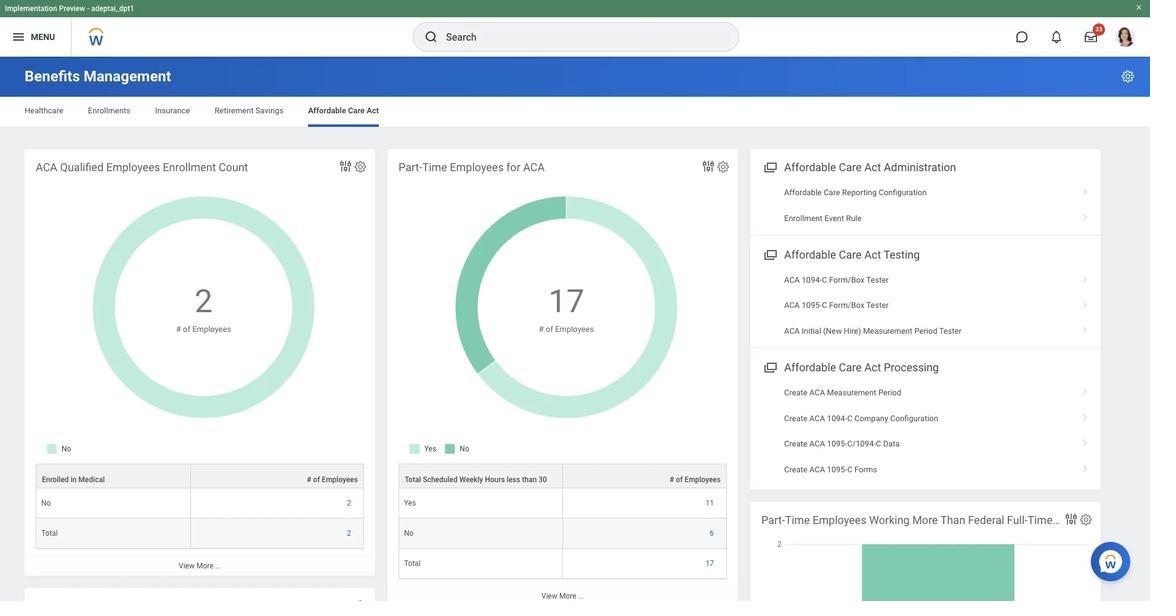 Task type: describe. For each thing, give the bounding box(es) containing it.
11
[[706, 499, 714, 508]]

affordable for affordable care act testing
[[784, 248, 836, 261]]

list for administration
[[750, 180, 1101, 231]]

create aca 1094-c company configuration link
[[750, 406, 1101, 431]]

search image
[[424, 30, 439, 44]]

less
[[507, 476, 520, 484]]

view more ... for 17
[[542, 592, 584, 601]]

2 button for total
[[347, 529, 353, 539]]

configure part-time employees for aca image
[[717, 160, 730, 174]]

row containing enrolled in medical
[[36, 464, 364, 489]]

enrolled in medical button
[[36, 465, 190, 488]]

2 for no
[[347, 499, 351, 508]]

form/box for 1094-
[[829, 275, 865, 285]]

aca inside aca initial (new hire) measurement period tester link
[[784, 326, 800, 336]]

aca qualified employees enrollment count
[[36, 161, 248, 174]]

aca inside aca 1094-c form/box tester link
[[784, 275, 800, 285]]

0 vertical spatial 17 button
[[549, 280, 586, 323]]

create for create aca measurement period
[[784, 388, 808, 398]]

enrollment event rule link
[[750, 205, 1101, 231]]

administration
[[884, 161, 956, 174]]

benefits management
[[25, 68, 171, 85]]

row containing yes
[[399, 489, 727, 519]]

aca initial (new hire) measurement period tester
[[784, 326, 962, 336]]

affordable for affordable care act administration
[[784, 161, 836, 174]]

part- for part-time employees working more than federal full-time standard
[[762, 514, 785, 527]]

aca inside create aca measurement period link
[[810, 388, 825, 398]]

inbox large image
[[1085, 31, 1097, 43]]

enrolled in medical
[[42, 476, 105, 484]]

list for testing
[[750, 267, 1101, 344]]

hours
[[485, 476, 505, 484]]

view for 2
[[179, 562, 195, 571]]

2 vertical spatial tester
[[939, 326, 962, 336]]

than
[[522, 476, 537, 484]]

retirement savings
[[215, 106, 284, 115]]

6 button
[[710, 529, 716, 539]]

6
[[710, 529, 714, 538]]

form/box for 1095-
[[829, 301, 865, 310]]

1 vertical spatial 1094-
[[827, 414, 847, 423]]

affordable care act processing
[[784, 361, 939, 374]]

of inside 17 # of employees
[[546, 325, 553, 334]]

care for affordable care act testing
[[839, 248, 862, 261]]

affordable care reporting configuration link
[[750, 180, 1101, 205]]

total inside the 'total scheduled weekly hours less than 30' popup button
[[405, 476, 421, 484]]

-
[[87, 4, 89, 13]]

tester for aca 1095-c form/box tester
[[867, 301, 889, 310]]

scheduled
[[423, 476, 458, 484]]

... for 17
[[578, 592, 584, 601]]

create for create aca 1094-c company configuration
[[784, 414, 808, 423]]

benefits
[[25, 68, 80, 85]]

17 # of employees
[[539, 283, 594, 334]]

affordable care reporting configuration
[[784, 188, 927, 197]]

row containing total scheduled weekly hours less than 30
[[399, 464, 727, 489]]

care for affordable care reporting configuration
[[824, 188, 840, 197]]

# inside 2 # of employees
[[176, 325, 181, 334]]

chevron right image inside aca initial (new hire) measurement period tester link
[[1078, 322, 1094, 334]]

aca initial (new hire) measurement period tester link
[[750, 318, 1101, 344]]

view for 17
[[542, 592, 558, 601]]

chevron right image for affordable care act testing
[[1078, 271, 1094, 283]]

management
[[84, 68, 171, 85]]

time for part-time employees for aca
[[422, 161, 447, 174]]

c up aca 1095-c form/box tester
[[822, 275, 827, 285]]

affordable care act testing
[[784, 248, 920, 261]]

aca qualified employees enrollment count element
[[25, 149, 375, 576]]

configure part-time employees working more than federal full-time standard image
[[1079, 513, 1093, 527]]

# of employees button for 2
[[191, 465, 364, 488]]

aca inside create aca 1094-c company configuration link
[[810, 414, 825, 423]]

retirement
[[215, 106, 254, 115]]

aca 1095-c form/box tester link
[[750, 293, 1101, 318]]

chevron right image for affordable care act processing
[[1078, 410, 1094, 422]]

chevron right image inside 'create aca 1095-c/1094-c data' link
[[1078, 435, 1094, 447]]

menu group image for affordable care act testing
[[762, 246, 778, 262]]

medical
[[78, 476, 105, 484]]

period inside aca initial (new hire) measurement period tester link
[[915, 326, 938, 336]]

aca inside create aca 1095-c forms 'link'
[[810, 465, 825, 474]]

care for affordable care act processing
[[839, 361, 862, 374]]

# inside 17 # of employees
[[539, 325, 544, 334]]

reporting
[[842, 188, 877, 197]]

view more ... link for 2
[[25, 556, 375, 576]]

care for affordable care act
[[348, 106, 365, 115]]

33
[[1096, 26, 1103, 33]]

configure this page image
[[1121, 69, 1136, 84]]

2 for total
[[347, 529, 351, 538]]

enrolled
[[42, 476, 69, 484]]

0 vertical spatial enrollment
[[163, 161, 216, 174]]

c up (new
[[822, 301, 827, 310]]

notifications large image
[[1051, 31, 1063, 43]]

configure and view chart data image for 2
[[338, 159, 353, 174]]

standard
[[1056, 514, 1100, 527]]

11 button
[[706, 499, 716, 508]]

processing
[[884, 361, 939, 374]]

justify image
[[11, 30, 26, 44]]

testing
[[884, 248, 920, 261]]

full-
[[1007, 514, 1028, 527]]

create aca 1094-c company configuration
[[784, 414, 938, 423]]

2 inside 2 # of employees
[[195, 283, 213, 320]]

act for affordable care act processing
[[865, 361, 881, 374]]

configure aca qualified employees enrollment count image
[[354, 160, 367, 174]]

care for affordable care act administration
[[839, 161, 862, 174]]

implementation preview -   adeptai_dpt1
[[5, 4, 134, 13]]

act for affordable care act testing
[[865, 248, 881, 261]]

preview
[[59, 4, 85, 13]]

forms
[[855, 465, 877, 474]]

1 vertical spatial 17 button
[[706, 559, 716, 569]]

aca 1094-c form/box tester link
[[750, 267, 1101, 293]]

adeptai_dpt1
[[91, 4, 134, 13]]

c left the data
[[876, 439, 881, 449]]

company
[[855, 414, 888, 423]]

for
[[507, 161, 520, 174]]

aca 1095-c form/box tester
[[784, 301, 889, 310]]

c left company
[[847, 414, 853, 423]]

no for 6
[[404, 529, 414, 538]]

total for 17
[[404, 560, 421, 568]]

1095- inside aca 1095-c form/box tester link
[[802, 301, 822, 310]]

federal
[[968, 514, 1005, 527]]

yes
[[404, 499, 416, 508]]

total for 2
[[41, 529, 58, 538]]

# of employees for 2
[[307, 476, 358, 484]]

create aca 1095-c/1094-c data
[[784, 439, 900, 449]]

rule
[[846, 213, 862, 223]]

# of employees for 17
[[670, 476, 721, 484]]

implementation
[[5, 4, 57, 13]]

affordable for affordable care act
[[308, 106, 346, 115]]



Task type: locate. For each thing, give the bounding box(es) containing it.
create inside 'link'
[[784, 465, 808, 474]]

affordable care act
[[308, 106, 379, 115]]

affordable up aca 1094-c form/box tester
[[784, 248, 836, 261]]

time
[[422, 161, 447, 174], [785, 514, 810, 527], [1028, 514, 1053, 527]]

1 horizontal spatial # of employees
[[670, 476, 721, 484]]

1 vertical spatial enrollment
[[784, 213, 823, 223]]

1 vertical spatial part-
[[762, 514, 785, 527]]

aca down aca 1094-c form/box tester
[[784, 301, 800, 310]]

0 horizontal spatial view more ... link
[[25, 556, 375, 576]]

menu group image
[[762, 158, 778, 175]]

1 horizontal spatial 17
[[706, 560, 714, 568]]

2 vertical spatial 2 button
[[347, 529, 353, 539]]

2 create from the top
[[784, 414, 808, 423]]

part-time employees for aca element
[[388, 149, 738, 601]]

1 horizontal spatial more
[[559, 592, 576, 601]]

aca up the create aca 1094-c company configuration
[[810, 388, 825, 398]]

affordable up enrollment event rule
[[784, 188, 822, 197]]

# of employees
[[307, 476, 358, 484], [670, 476, 721, 484]]

act
[[367, 106, 379, 115], [865, 161, 881, 174], [865, 248, 881, 261], [865, 361, 881, 374]]

affordable right savings
[[308, 106, 346, 115]]

4 create from the top
[[784, 465, 808, 474]]

measurement inside aca initial (new hire) measurement period tester link
[[863, 326, 913, 336]]

17 button
[[549, 280, 586, 323], [706, 559, 716, 569]]

1 menu group image from the top
[[762, 246, 778, 262]]

0 horizontal spatial time
[[422, 161, 447, 174]]

aca up create aca 1095-c forms
[[810, 439, 825, 449]]

chevron right image for affordable care act processing
[[1078, 384, 1094, 396]]

1 horizontal spatial period
[[915, 326, 938, 336]]

1 horizontal spatial # of employees button
[[563, 465, 726, 488]]

create for create aca 1095-c forms
[[784, 465, 808, 474]]

1 horizontal spatial 1094-
[[827, 414, 847, 423]]

total scheduled weekly hours less than 30
[[405, 476, 547, 484]]

chevron right image inside create aca measurement period link
[[1078, 384, 1094, 396]]

1 horizontal spatial time
[[785, 514, 810, 527]]

enrollment event rule
[[784, 213, 862, 223]]

more inside aca qualified employees enrollment count element
[[196, 562, 214, 571]]

0 horizontal spatial # of employees
[[307, 476, 358, 484]]

act up reporting
[[865, 161, 881, 174]]

0 horizontal spatial more
[[196, 562, 214, 571]]

1 vertical spatial form/box
[[829, 301, 865, 310]]

# of employees inside part-time employees for aca element
[[670, 476, 721, 484]]

part-
[[399, 161, 422, 174], [762, 514, 785, 527]]

2
[[195, 283, 213, 320], [347, 499, 351, 508], [347, 529, 351, 538]]

0 vertical spatial menu group image
[[762, 246, 778, 262]]

measurement
[[863, 326, 913, 336], [827, 388, 877, 398]]

3 list from the top
[[750, 380, 1101, 482]]

no down yes
[[404, 529, 414, 538]]

main content
[[0, 57, 1150, 601]]

2 vertical spatial total
[[404, 560, 421, 568]]

2 menu group image from the top
[[762, 359, 778, 375]]

0 vertical spatial 2
[[195, 283, 213, 320]]

0 vertical spatial tester
[[867, 275, 889, 285]]

period inside create aca measurement period link
[[879, 388, 902, 398]]

part-time employees working more than federal full-time standard element
[[750, 502, 1101, 601]]

0 vertical spatial view more ...
[[179, 562, 221, 571]]

create aca measurement period link
[[750, 380, 1101, 406]]

no down enrolled
[[41, 499, 51, 508]]

0 horizontal spatial 17 button
[[549, 280, 586, 323]]

2 button
[[195, 280, 214, 323], [347, 499, 353, 508], [347, 529, 353, 539]]

configure and view chart data image for 17
[[701, 159, 716, 174]]

0 horizontal spatial period
[[879, 388, 902, 398]]

tester for aca 1094-c form/box tester
[[867, 275, 889, 285]]

period up company
[[879, 388, 902, 398]]

close environment banner image
[[1136, 4, 1143, 11]]

configure and view chart data image inside part-time employees for aca element
[[701, 159, 716, 174]]

aca right for
[[523, 161, 545, 174]]

healthcare
[[25, 106, 63, 115]]

list
[[750, 180, 1101, 231], [750, 267, 1101, 344], [750, 380, 1101, 482]]

1 vertical spatial period
[[879, 388, 902, 398]]

1 vertical spatial 1095-
[[827, 439, 847, 449]]

menu group image for affordable care act processing
[[762, 359, 778, 375]]

chevron right image
[[1078, 209, 1094, 222], [1078, 297, 1094, 309], [1078, 410, 1094, 422], [1078, 435, 1094, 447], [1078, 461, 1094, 473]]

affordable inside 'tab list'
[[308, 106, 346, 115]]

1095- for c/1094-
[[827, 439, 847, 449]]

period down aca 1095-c form/box tester link
[[915, 326, 938, 336]]

chevron right image for affordable care act testing
[[1078, 297, 1094, 309]]

aca inside aca qualified employees enrollment count element
[[36, 161, 57, 174]]

create for create aca 1095-c/1094-c data
[[784, 439, 808, 449]]

1 horizontal spatial view more ...
[[542, 592, 584, 601]]

chevron right image
[[1078, 184, 1094, 196], [1078, 271, 1094, 283], [1078, 322, 1094, 334], [1078, 384, 1094, 396]]

1 vertical spatial ...
[[578, 592, 584, 601]]

# of employees inside aca qualified employees enrollment count element
[[307, 476, 358, 484]]

2 configure and view chart data image from the left
[[701, 159, 716, 174]]

configure and view chart data image left configure part-time employees for aca icon
[[701, 159, 716, 174]]

employees inside 17 # of employees
[[555, 325, 594, 334]]

part- for part-time employees for aca
[[399, 161, 422, 174]]

chevron right image inside aca 1095-c form/box tester link
[[1078, 297, 1094, 309]]

menu button
[[0, 17, 71, 57]]

enrollment
[[163, 161, 216, 174], [784, 213, 823, 223]]

event
[[825, 213, 844, 223]]

tab list containing healthcare
[[12, 97, 1138, 127]]

tester up the aca initial (new hire) measurement period tester
[[867, 301, 889, 310]]

0 horizontal spatial 1094-
[[802, 275, 822, 285]]

no
[[41, 499, 51, 508], [404, 529, 414, 538]]

initial
[[802, 326, 821, 336]]

configure and view chart data image left configure aca qualified employees enrollment count image
[[338, 159, 353, 174]]

savings
[[256, 106, 284, 115]]

care up aca 1094-c form/box tester
[[839, 248, 862, 261]]

of inside 2 # of employees
[[183, 325, 190, 334]]

hire)
[[844, 326, 861, 336]]

employees inside 2 # of employees
[[192, 325, 231, 334]]

view inside part-time employees for aca element
[[542, 592, 558, 601]]

4 chevron right image from the top
[[1078, 384, 1094, 396]]

c inside 'link'
[[847, 465, 853, 474]]

# of employees button
[[191, 465, 364, 488], [563, 465, 726, 488]]

1 list from the top
[[750, 180, 1101, 231]]

1094- up "create aca 1095-c/1094-c data"
[[827, 414, 847, 423]]

data
[[883, 439, 900, 449]]

care up the event
[[824, 188, 840, 197]]

no inside part-time employees for aca element
[[404, 529, 414, 538]]

aca
[[36, 161, 57, 174], [523, 161, 545, 174], [784, 275, 800, 285], [784, 301, 800, 310], [784, 326, 800, 336], [810, 388, 825, 398], [810, 414, 825, 423], [810, 439, 825, 449], [810, 465, 825, 474]]

4 chevron right image from the top
[[1078, 435, 1094, 447]]

total down enrolled
[[41, 529, 58, 538]]

1 vertical spatial no
[[404, 529, 414, 538]]

care up create aca measurement period
[[839, 361, 862, 374]]

1095- inside 'create aca 1095-c/1094-c data' link
[[827, 439, 847, 449]]

0 vertical spatial view more ... link
[[25, 556, 375, 576]]

2 vertical spatial 2
[[347, 529, 351, 538]]

0 vertical spatial 1095-
[[802, 301, 822, 310]]

2 chevron right image from the top
[[1078, 297, 1094, 309]]

no inside aca qualified employees enrollment count element
[[41, 499, 51, 508]]

0 horizontal spatial ...
[[215, 562, 221, 571]]

aca inside aca 1095-c form/box tester link
[[784, 301, 800, 310]]

create aca 1095-c forms
[[784, 465, 877, 474]]

1 horizontal spatial configure and view chart data image
[[701, 159, 716, 174]]

no for 2
[[41, 499, 51, 508]]

more for 2
[[196, 562, 214, 571]]

... inside aca qualified employees enrollment count element
[[215, 562, 221, 571]]

0 vertical spatial 1094-
[[802, 275, 822, 285]]

2 # of employees
[[176, 283, 231, 334]]

... for 2
[[215, 562, 221, 571]]

create aca 1095-c forms link
[[750, 457, 1101, 482]]

qualified
[[60, 161, 104, 174]]

tester down testing
[[867, 275, 889, 285]]

aca left qualified
[[36, 161, 57, 174]]

aca up aca 1095-c form/box tester
[[784, 275, 800, 285]]

2 horizontal spatial more
[[913, 514, 938, 527]]

17 inside 17 # of employees
[[549, 283, 585, 320]]

configuration
[[879, 188, 927, 197], [890, 414, 938, 423]]

2 list from the top
[[750, 267, 1101, 344]]

1 vertical spatial view more ... link
[[388, 586, 738, 601]]

total inside aca qualified employees enrollment count element
[[41, 529, 58, 538]]

create
[[784, 388, 808, 398], [784, 414, 808, 423], [784, 439, 808, 449], [784, 465, 808, 474]]

# of employees button for 17
[[563, 465, 726, 488]]

profile logan mcneil image
[[1116, 27, 1136, 49]]

1095- down "create aca 1095-c/1094-c data"
[[827, 465, 847, 474]]

list containing aca 1094-c form/box tester
[[750, 267, 1101, 344]]

aca left initial
[[784, 326, 800, 336]]

1 horizontal spatial part-
[[762, 514, 785, 527]]

33 button
[[1078, 23, 1105, 51]]

3 chevron right image from the top
[[1078, 410, 1094, 422]]

c
[[822, 275, 827, 285], [822, 301, 827, 310], [847, 414, 853, 423], [876, 439, 881, 449], [847, 465, 853, 474]]

30
[[539, 476, 547, 484]]

configuration down create aca measurement period link
[[890, 414, 938, 423]]

0 vertical spatial configuration
[[879, 188, 927, 197]]

part-time employees working more than federal full-time standard
[[762, 514, 1100, 527]]

count
[[219, 161, 248, 174]]

0 horizontal spatial enrollment
[[163, 161, 216, 174]]

...
[[215, 562, 221, 571], [578, 592, 584, 601]]

1 horizontal spatial 17 button
[[706, 559, 716, 569]]

2 # of employees from the left
[[670, 476, 721, 484]]

1095- for c
[[827, 465, 847, 474]]

2 vertical spatial more
[[559, 592, 576, 601]]

0 horizontal spatial configure and view chart data image
[[338, 159, 353, 174]]

act up configure aca qualified employees enrollment count image
[[367, 106, 379, 115]]

# of employees button inside part-time employees for aca element
[[563, 465, 726, 488]]

tester down aca 1095-c form/box tester link
[[939, 326, 962, 336]]

chevron right image for affordable care act administration
[[1078, 184, 1094, 196]]

1 vertical spatial more
[[196, 562, 214, 571]]

of
[[183, 325, 190, 334], [546, 325, 553, 334], [313, 476, 320, 484], [676, 476, 683, 484]]

1 vertical spatial list
[[750, 267, 1101, 344]]

tab list
[[12, 97, 1138, 127]]

menu banner
[[0, 0, 1150, 57]]

enrollments
[[88, 106, 131, 115]]

more for 17
[[559, 592, 576, 601]]

17 inside 17 button
[[706, 560, 714, 568]]

1 vertical spatial 2
[[347, 499, 351, 508]]

2 button for no
[[347, 499, 353, 508]]

1094- up aca 1095-c form/box tester
[[802, 275, 822, 285]]

0 vertical spatial measurement
[[863, 326, 913, 336]]

0 horizontal spatial 17
[[549, 283, 585, 320]]

aca down "create aca 1095-c/1094-c data"
[[810, 465, 825, 474]]

3 create from the top
[[784, 439, 808, 449]]

configure and view chart data image
[[1064, 512, 1079, 527]]

more inside part-time employees for aca element
[[559, 592, 576, 601]]

chevron right image inside affordable care reporting configuration link
[[1078, 184, 1094, 196]]

1 configure and view chart data image from the left
[[338, 159, 353, 174]]

0 vertical spatial no
[[41, 499, 51, 508]]

total down yes
[[404, 560, 421, 568]]

view
[[179, 562, 195, 571], [542, 592, 558, 601]]

employees inside part-time employees working more than federal full-time standard element
[[813, 514, 867, 527]]

1095- up create aca 1095-c forms
[[827, 439, 847, 449]]

view inside aca qualified employees enrollment count element
[[179, 562, 195, 571]]

row
[[36, 464, 364, 489], [399, 464, 727, 489], [36, 489, 364, 519], [399, 489, 727, 519], [36, 519, 364, 549], [399, 519, 727, 549], [399, 549, 727, 579]]

1 chevron right image from the top
[[1078, 209, 1094, 222]]

3 chevron right image from the top
[[1078, 322, 1094, 334]]

0 vertical spatial 17
[[549, 283, 585, 320]]

chevron right image inside aca 1094-c form/box tester link
[[1078, 271, 1094, 283]]

employees
[[106, 161, 160, 174], [450, 161, 504, 174], [192, 325, 231, 334], [555, 325, 594, 334], [322, 476, 358, 484], [685, 476, 721, 484], [813, 514, 867, 527]]

1 form/box from the top
[[829, 275, 865, 285]]

main content containing 2
[[0, 57, 1150, 601]]

chevron right image inside create aca 1094-c company configuration link
[[1078, 410, 1094, 422]]

0 vertical spatial total
[[405, 476, 421, 484]]

view more ... link for 17
[[388, 586, 738, 601]]

period
[[915, 326, 938, 336], [879, 388, 902, 398]]

0 horizontal spatial view more ...
[[179, 562, 221, 571]]

0 horizontal spatial # of employees button
[[191, 465, 364, 488]]

in
[[71, 476, 77, 484]]

tester
[[867, 275, 889, 285], [867, 301, 889, 310], [939, 326, 962, 336]]

total up yes
[[405, 476, 421, 484]]

#
[[176, 325, 181, 334], [539, 325, 544, 334], [307, 476, 311, 484], [670, 476, 674, 484]]

create aca 1095-c/1094-c data link
[[750, 431, 1101, 457]]

1 vertical spatial menu group image
[[762, 359, 778, 375]]

chevron right image inside enrollment event rule link
[[1078, 209, 1094, 222]]

enrollment left count
[[163, 161, 216, 174]]

1 vertical spatial view
[[542, 592, 558, 601]]

2 horizontal spatial time
[[1028, 514, 1053, 527]]

affordable care act administration
[[784, 161, 956, 174]]

configuration down administration
[[879, 188, 927, 197]]

0 vertical spatial ...
[[215, 562, 221, 571]]

1 horizontal spatial view more ... link
[[388, 586, 738, 601]]

1 horizontal spatial ...
[[578, 592, 584, 601]]

1 # of employees from the left
[[307, 476, 358, 484]]

time for part-time employees working more than federal full-time standard
[[785, 514, 810, 527]]

1 vertical spatial measurement
[[827, 388, 877, 398]]

0 vertical spatial form/box
[[829, 275, 865, 285]]

17 for 17 # of employees
[[549, 283, 585, 320]]

... inside part-time employees for aca element
[[578, 592, 584, 601]]

1094-
[[802, 275, 822, 285], [827, 414, 847, 423]]

0 horizontal spatial no
[[41, 499, 51, 508]]

enrollment left the event
[[784, 213, 823, 223]]

1 vertical spatial view more ...
[[542, 592, 584, 601]]

0 vertical spatial more
[[913, 514, 938, 527]]

form/box
[[829, 275, 865, 285], [829, 301, 865, 310]]

affordable right menu group image
[[784, 161, 836, 174]]

2 vertical spatial list
[[750, 380, 1101, 482]]

(new
[[823, 326, 842, 336]]

1 chevron right image from the top
[[1078, 184, 1094, 196]]

list containing affordable care reporting configuration
[[750, 180, 1101, 231]]

2 vertical spatial 1095-
[[827, 465, 847, 474]]

total scheduled weekly hours less than 30 button
[[399, 465, 562, 488]]

measurement down affordable care act processing
[[827, 388, 877, 398]]

0 vertical spatial period
[[915, 326, 938, 336]]

1 vertical spatial 17
[[706, 560, 714, 568]]

view more ... link
[[25, 556, 375, 576], [388, 586, 738, 601]]

17
[[549, 283, 585, 320], [706, 560, 714, 568]]

care up affordable care reporting configuration at top right
[[839, 161, 862, 174]]

total
[[405, 476, 421, 484], [41, 529, 58, 538], [404, 560, 421, 568]]

weekly
[[459, 476, 483, 484]]

0 vertical spatial part-
[[399, 161, 422, 174]]

list for processing
[[750, 380, 1101, 482]]

2 chevron right image from the top
[[1078, 271, 1094, 283]]

1 horizontal spatial view
[[542, 592, 558, 601]]

act for affordable care act
[[367, 106, 379, 115]]

view more ... inside part-time employees for aca element
[[542, 592, 584, 601]]

1 vertical spatial configuration
[[890, 414, 938, 423]]

act down the aca initial (new hire) measurement period tester
[[865, 361, 881, 374]]

view more ... inside aca qualified employees enrollment count element
[[179, 562, 221, 571]]

affordable down initial
[[784, 361, 836, 374]]

act left testing
[[865, 248, 881, 261]]

0 horizontal spatial view
[[179, 562, 195, 571]]

create aca measurement period
[[784, 388, 902, 398]]

0 vertical spatial 2 button
[[195, 280, 214, 323]]

chevron right image for affordable care act administration
[[1078, 209, 1094, 222]]

act inside 'tab list'
[[367, 106, 379, 115]]

5 chevron right image from the top
[[1078, 461, 1094, 473]]

care up configure aca qualified employees enrollment count image
[[348, 106, 365, 115]]

affordable for affordable care act processing
[[784, 361, 836, 374]]

1 vertical spatial 2 button
[[347, 499, 353, 508]]

form/box up hire)
[[829, 301, 865, 310]]

17 for 17
[[706, 560, 714, 568]]

aca inside 'create aca 1095-c/1094-c data' link
[[810, 439, 825, 449]]

1 # of employees button from the left
[[191, 465, 364, 488]]

# of employees button inside aca qualified employees enrollment count element
[[191, 465, 364, 488]]

0 horizontal spatial part-
[[399, 161, 422, 174]]

2 # of employees button from the left
[[563, 465, 726, 488]]

2 form/box from the top
[[829, 301, 865, 310]]

c left forms at right bottom
[[847, 465, 853, 474]]

insurance
[[155, 106, 190, 115]]

act for affordable care act administration
[[865, 161, 881, 174]]

measurement right hire)
[[863, 326, 913, 336]]

1 horizontal spatial no
[[404, 529, 414, 538]]

part-time employees for aca
[[399, 161, 545, 174]]

list containing create aca measurement period
[[750, 380, 1101, 482]]

aca inside part-time employees for aca element
[[523, 161, 545, 174]]

Search Workday  search field
[[446, 23, 713, 51]]

0 vertical spatial view
[[179, 562, 195, 571]]

0 vertical spatial list
[[750, 180, 1101, 231]]

aca 1094-c form/box tester
[[784, 275, 889, 285]]

chevron right image inside create aca 1095-c forms 'link'
[[1078, 461, 1094, 473]]

1 horizontal spatial enrollment
[[784, 213, 823, 223]]

menu group image
[[762, 246, 778, 262], [762, 359, 778, 375]]

1 vertical spatial tester
[[867, 301, 889, 310]]

affordable for affordable care reporting configuration
[[784, 188, 822, 197]]

configure aca measured workers image
[[354, 599, 367, 601]]

c/1094-
[[847, 439, 876, 449]]

menu
[[31, 32, 55, 42]]

1 create from the top
[[784, 388, 808, 398]]

1095- inside create aca 1095-c forms 'link'
[[827, 465, 847, 474]]

working
[[869, 514, 910, 527]]

measurement inside create aca measurement period link
[[827, 388, 877, 398]]

form/box down affordable care act testing
[[829, 275, 865, 285]]

aca up "create aca 1095-c/1094-c data"
[[810, 414, 825, 423]]

1 vertical spatial total
[[41, 529, 58, 538]]

1095- up initial
[[802, 301, 822, 310]]

view more ... for 2
[[179, 562, 221, 571]]

configure and view chart data image
[[338, 159, 353, 174], [701, 159, 716, 174]]

than
[[941, 514, 966, 527]]



Task type: vqa. For each thing, say whether or not it's contained in the screenshot.
the bottom ...
yes



